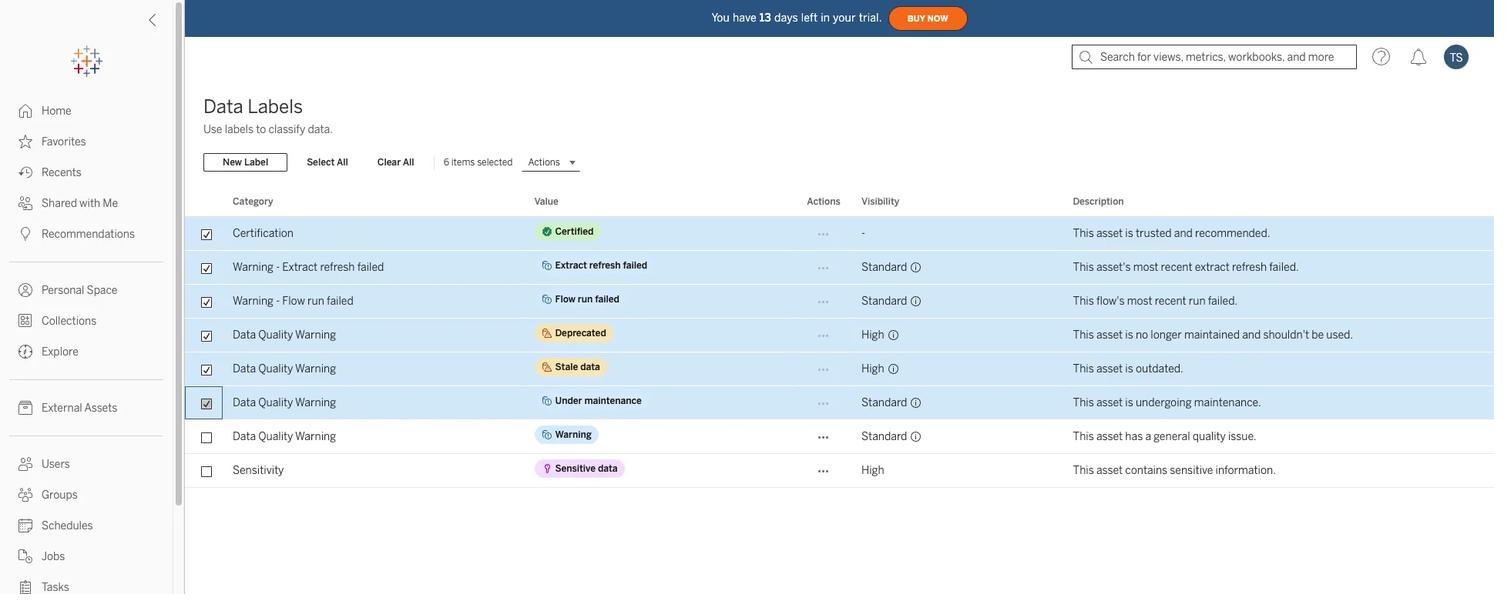 Task type: describe. For each thing, give the bounding box(es) containing it.
clear all button
[[367, 153, 424, 172]]

classify
[[269, 123, 305, 136]]

sensitive
[[555, 464, 596, 475]]

asset for undergoing
[[1097, 397, 1123, 410]]

explore link
[[0, 337, 173, 368]]

trusted
[[1136, 227, 1172, 240]]

2 horizontal spatial refresh
[[1232, 261, 1267, 274]]

space
[[87, 284, 117, 297]]

jobs
[[42, 551, 65, 564]]

stale data
[[555, 362, 600, 373]]

this for this asset contains sensitive information.
[[1073, 465, 1094, 478]]

external
[[42, 402, 82, 415]]

items
[[451, 157, 475, 168]]

is for outdated.
[[1126, 363, 1134, 376]]

visibility
[[862, 197, 900, 207]]

information.
[[1216, 465, 1276, 478]]

users
[[42, 459, 70, 472]]

schedules
[[42, 520, 93, 533]]

asset for sensitive
[[1097, 465, 1123, 478]]

6
[[444, 157, 449, 168]]

new label button
[[203, 153, 288, 172]]

shared with me
[[42, 197, 118, 210]]

this for this asset is no longer maintained and shouldn't be used.
[[1073, 329, 1094, 342]]

shared with me link
[[0, 188, 173, 219]]

4 row from the top
[[185, 319, 1494, 353]]

select all
[[307, 157, 348, 168]]

standard for this asset's most recent extract refresh failed.
[[862, 261, 907, 274]]

undergoing
[[1136, 397, 1192, 410]]

schedules link
[[0, 511, 173, 542]]

under
[[555, 396, 582, 407]]

labels
[[225, 123, 254, 136]]

maintenance
[[585, 396, 642, 407]]

asset for outdated.
[[1097, 363, 1123, 376]]

personal space link
[[0, 275, 173, 306]]

most for asset's
[[1133, 261, 1159, 274]]

1 horizontal spatial refresh
[[589, 260, 621, 271]]

under maintenance
[[555, 396, 642, 407]]

this for this asset has a general quality issue.
[[1073, 431, 1094, 444]]

external assets
[[42, 402, 117, 415]]

data for sensitivity
[[598, 464, 618, 475]]

1 horizontal spatial flow
[[555, 294, 576, 305]]

sensitivity
[[233, 465, 284, 478]]

explore
[[42, 346, 79, 359]]

favorites link
[[0, 126, 173, 157]]

data for maintenance.
[[233, 397, 256, 410]]

left
[[801, 11, 818, 24]]

buy now button
[[888, 6, 968, 31]]

this for this asset is outdated.
[[1073, 363, 1094, 376]]

most for flow's
[[1127, 295, 1153, 308]]

actions button
[[522, 153, 580, 172]]

to
[[256, 123, 266, 136]]

actions inside grid
[[807, 197, 841, 207]]

this asset has a general quality issue.
[[1073, 431, 1257, 444]]

0 vertical spatial failed.
[[1270, 261, 1299, 274]]

this flow's most recent run failed.
[[1073, 295, 1238, 308]]

buy
[[908, 13, 925, 24]]

Search for views, metrics, workbooks, and more text field
[[1072, 45, 1357, 69]]

2 horizontal spatial run
[[1189, 295, 1206, 308]]

asset for a
[[1097, 431, 1123, 444]]

this for this asset's most recent extract refresh failed.
[[1073, 261, 1094, 274]]

1 horizontal spatial and
[[1242, 329, 1261, 342]]

asset for no
[[1097, 329, 1123, 342]]

this asset is no longer maintained and shouldn't be used.
[[1073, 329, 1353, 342]]

maintained
[[1184, 329, 1240, 342]]

your
[[833, 11, 856, 24]]

data.
[[308, 123, 333, 136]]

data inside data labels use labels to classify data.
[[203, 96, 243, 118]]

select all button
[[297, 153, 358, 172]]

maintenance.
[[1194, 397, 1261, 410]]

actions inside popup button
[[528, 157, 560, 168]]

grid containing certification
[[185, 188, 1494, 595]]

0 horizontal spatial flow
[[282, 295, 305, 308]]

you have 13 days left in your trial.
[[712, 11, 882, 24]]

with
[[79, 197, 100, 210]]

category
[[233, 197, 273, 207]]

flow run failed
[[555, 294, 620, 305]]

quality for maintenance.
[[258, 397, 293, 410]]

navigation panel element
[[0, 46, 173, 595]]

select
[[307, 157, 335, 168]]

recent for extract
[[1161, 261, 1193, 274]]

high for this asset is no longer maintained and shouldn't be used.
[[862, 329, 884, 342]]

this asset is trusted and recommended.
[[1073, 227, 1271, 240]]

clear all
[[378, 157, 414, 168]]

2 data quality warning from the top
[[233, 363, 336, 376]]

1 horizontal spatial run
[[578, 294, 593, 305]]

be
[[1312, 329, 1324, 342]]

this for this flow's most recent run failed.
[[1073, 295, 1094, 308]]

is for undergoing
[[1126, 397, 1134, 410]]

home
[[42, 105, 71, 118]]

0 vertical spatial -
[[862, 227, 866, 240]]

certification
[[233, 227, 294, 240]]

this asset is undergoing maintenance.
[[1073, 397, 1261, 410]]

6 items selected
[[444, 157, 513, 168]]

quality for longer
[[258, 329, 293, 342]]

asset for trusted
[[1097, 227, 1123, 240]]

description
[[1073, 197, 1124, 207]]

issue.
[[1228, 431, 1257, 444]]

data quality warning for general
[[233, 431, 336, 444]]

quality
[[1193, 431, 1226, 444]]

longer
[[1151, 329, 1182, 342]]

asset's
[[1097, 261, 1131, 274]]

selected
[[477, 157, 513, 168]]

row containing sensitivity
[[185, 455, 1494, 489]]

extract refresh failed
[[555, 260, 647, 271]]

is for no
[[1126, 329, 1134, 342]]

all for clear all
[[403, 157, 414, 168]]

0 horizontal spatial refresh
[[320, 261, 355, 274]]

deprecated
[[555, 328, 606, 339]]



Task type: vqa. For each thing, say whether or not it's contained in the screenshot.
right /
no



Task type: locate. For each thing, give the bounding box(es) containing it.
1 horizontal spatial all
[[403, 157, 414, 168]]

outdated.
[[1136, 363, 1184, 376]]

2 standard from the top
[[862, 295, 907, 308]]

1 vertical spatial high
[[862, 363, 884, 376]]

1 vertical spatial data
[[598, 464, 618, 475]]

labels
[[247, 96, 303, 118]]

2 asset from the top
[[1097, 329, 1123, 342]]

4 quality from the top
[[258, 431, 293, 444]]

1 horizontal spatial extract
[[555, 260, 587, 271]]

flow up deprecated
[[555, 294, 576, 305]]

use
[[203, 123, 222, 136]]

is for trusted
[[1126, 227, 1134, 240]]

1 horizontal spatial failed.
[[1270, 261, 1299, 274]]

all inside button
[[403, 157, 414, 168]]

4 data quality warning from the top
[[233, 431, 336, 444]]

data quality warning
[[233, 329, 336, 342], [233, 363, 336, 376], [233, 397, 336, 410], [233, 431, 336, 444]]

label
[[244, 157, 268, 168]]

failed. down recommended.
[[1270, 261, 1299, 274]]

13
[[760, 11, 771, 24]]

8 row from the top
[[185, 455, 1494, 489]]

now
[[928, 13, 948, 24]]

-
[[862, 227, 866, 240], [276, 261, 280, 274], [276, 295, 280, 308]]

asset left contains
[[1097, 465, 1123, 478]]

me
[[103, 197, 118, 210]]

warning - flow run failed
[[233, 295, 354, 308]]

1 asset from the top
[[1097, 227, 1123, 240]]

favorites
[[42, 136, 86, 149]]

this down the description
[[1073, 227, 1094, 240]]

row containing warning - extract refresh failed
[[185, 251, 1494, 285]]

and right trusted
[[1174, 227, 1193, 240]]

actions left visibility
[[807, 197, 841, 207]]

3 is from the top
[[1126, 363, 1134, 376]]

1 vertical spatial -
[[276, 261, 280, 274]]

0 vertical spatial and
[[1174, 227, 1193, 240]]

collections
[[42, 315, 97, 328]]

this left outdated.
[[1073, 363, 1094, 376]]

1 vertical spatial failed.
[[1208, 295, 1238, 308]]

1 all from the left
[[337, 157, 348, 168]]

failed. up this asset is no longer maintained and shouldn't be used.
[[1208, 295, 1238, 308]]

recents
[[42, 166, 82, 180]]

asset down the description
[[1097, 227, 1123, 240]]

2 is from the top
[[1126, 329, 1134, 342]]

row group containing certification
[[185, 217, 1494, 489]]

recent for run
[[1155, 295, 1187, 308]]

this left flow's
[[1073, 295, 1094, 308]]

this left contains
[[1073, 465, 1094, 478]]

general
[[1154, 431, 1190, 444]]

recents link
[[0, 157, 173, 188]]

1 quality from the top
[[258, 329, 293, 342]]

this asset is outdated.
[[1073, 363, 1184, 376]]

extract
[[1195, 261, 1230, 274]]

has
[[1126, 431, 1143, 444]]

0 horizontal spatial failed.
[[1208, 295, 1238, 308]]

0 horizontal spatial extract
[[282, 261, 318, 274]]

this left has
[[1073, 431, 1094, 444]]

is
[[1126, 227, 1134, 240], [1126, 329, 1134, 342], [1126, 363, 1134, 376], [1126, 397, 1134, 410]]

and left shouldn't
[[1242, 329, 1261, 342]]

recent
[[1161, 261, 1193, 274], [1155, 295, 1187, 308]]

home link
[[0, 96, 173, 126]]

most right flow's
[[1127, 295, 1153, 308]]

3 this from the top
[[1073, 295, 1094, 308]]

3 high from the top
[[862, 465, 884, 478]]

6 this from the top
[[1073, 397, 1094, 410]]

2 this from the top
[[1073, 261, 1094, 274]]

recommended.
[[1195, 227, 1271, 240]]

3 quality from the top
[[258, 397, 293, 410]]

jobs link
[[0, 542, 173, 573]]

1 vertical spatial and
[[1242, 329, 1261, 342]]

groups link
[[0, 480, 173, 511]]

2 row from the top
[[185, 251, 1494, 285]]

2 all from the left
[[403, 157, 414, 168]]

5 row from the top
[[185, 353, 1494, 387]]

data labels use labels to classify data.
[[203, 96, 333, 136]]

0 vertical spatial recent
[[1161, 261, 1193, 274]]

0 vertical spatial data
[[580, 362, 600, 373]]

4 asset from the top
[[1097, 397, 1123, 410]]

2 quality from the top
[[258, 363, 293, 376]]

all for select all
[[337, 157, 348, 168]]

data right stale
[[580, 362, 600, 373]]

quality for general
[[258, 431, 293, 444]]

run
[[578, 294, 593, 305], [308, 295, 324, 308], [1189, 295, 1206, 308]]

run down warning - extract refresh failed
[[308, 295, 324, 308]]

0 vertical spatial actions
[[528, 157, 560, 168]]

asset down this asset is outdated.
[[1097, 397, 1123, 410]]

3 standard from the top
[[862, 397, 907, 410]]

- down warning - extract refresh failed
[[276, 295, 280, 308]]

standard for this asset has a general quality issue.
[[862, 431, 907, 444]]

data quality warning for maintenance.
[[233, 397, 336, 410]]

most right asset's
[[1133, 261, 1159, 274]]

new label
[[223, 157, 268, 168]]

standard for this asset is undergoing maintenance.
[[862, 397, 907, 410]]

1 high from the top
[[862, 329, 884, 342]]

1 vertical spatial most
[[1127, 295, 1153, 308]]

used.
[[1327, 329, 1353, 342]]

trial.
[[859, 11, 882, 24]]

refresh up flow run failed
[[589, 260, 621, 271]]

a
[[1146, 431, 1151, 444]]

new
[[223, 157, 242, 168]]

quality
[[258, 329, 293, 342], [258, 363, 293, 376], [258, 397, 293, 410], [258, 431, 293, 444]]

value
[[534, 197, 559, 207]]

this up this asset is outdated.
[[1073, 329, 1094, 342]]

1 is from the top
[[1126, 227, 1134, 240]]

users link
[[0, 449, 173, 480]]

1 this from the top
[[1073, 227, 1094, 240]]

- down visibility
[[862, 227, 866, 240]]

this left asset's
[[1073, 261, 1094, 274]]

- for warning - extract refresh failed
[[276, 261, 280, 274]]

run up deprecated
[[578, 294, 593, 305]]

personal space
[[42, 284, 117, 297]]

shared
[[42, 197, 77, 210]]

data right sensitive
[[598, 464, 618, 475]]

stale
[[555, 362, 578, 373]]

4 is from the top
[[1126, 397, 1134, 410]]

refresh up warning - flow run failed in the left of the page
[[320, 261, 355, 274]]

recent down this asset is trusted and recommended.
[[1161, 261, 1193, 274]]

data for data quality warning
[[580, 362, 600, 373]]

grid
[[185, 188, 1494, 595]]

- down the certification
[[276, 261, 280, 274]]

1 vertical spatial recent
[[1155, 295, 1187, 308]]

data quality warning for longer
[[233, 329, 336, 342]]

row
[[185, 217, 1494, 251], [185, 251, 1494, 285], [185, 285, 1494, 319], [185, 319, 1494, 353], [185, 353, 1494, 387], [185, 387, 1494, 421], [185, 421, 1494, 455], [185, 455, 1494, 489]]

1 data quality warning from the top
[[233, 329, 336, 342]]

standard
[[862, 261, 907, 274], [862, 295, 907, 308], [862, 397, 907, 410], [862, 431, 907, 444]]

this for this asset is undergoing maintenance.
[[1073, 397, 1094, 410]]

asset left has
[[1097, 431, 1123, 444]]

is left no
[[1126, 329, 1134, 342]]

4 standard from the top
[[862, 431, 907, 444]]

5 this from the top
[[1073, 363, 1094, 376]]

6 row from the top
[[185, 387, 1494, 421]]

asset left no
[[1097, 329, 1123, 342]]

all inside "button"
[[337, 157, 348, 168]]

2 vertical spatial -
[[276, 295, 280, 308]]

4 this from the top
[[1073, 329, 1094, 342]]

have
[[733, 11, 757, 24]]

row containing certification
[[185, 217, 1494, 251]]

all
[[337, 157, 348, 168], [403, 157, 414, 168]]

row group
[[185, 217, 1494, 489]]

main navigation. press the up and down arrow keys to access links. element
[[0, 96, 173, 595]]

collections link
[[0, 306, 173, 337]]

0 vertical spatial most
[[1133, 261, 1159, 274]]

0 vertical spatial high
[[862, 329, 884, 342]]

actions up value
[[528, 157, 560, 168]]

extract down certified
[[555, 260, 587, 271]]

this asset's most recent extract refresh failed.
[[1073, 261, 1299, 274]]

1 horizontal spatial actions
[[807, 197, 841, 207]]

flow
[[555, 294, 576, 305], [282, 295, 305, 308]]

all right the 'select'
[[337, 157, 348, 168]]

0 horizontal spatial all
[[337, 157, 348, 168]]

you
[[712, 11, 730, 24]]

row containing warning - flow run failed
[[185, 285, 1494, 319]]

data
[[580, 362, 600, 373], [598, 464, 618, 475]]

is down this asset is outdated.
[[1126, 397, 1134, 410]]

this down this asset is outdated.
[[1073, 397, 1094, 410]]

7 row from the top
[[185, 421, 1494, 455]]

shouldn't
[[1263, 329, 1309, 342]]

high for this asset is outdated.
[[862, 363, 884, 376]]

no
[[1136, 329, 1149, 342]]

3 row from the top
[[185, 285, 1494, 319]]

1 vertical spatial actions
[[807, 197, 841, 207]]

is left outdated.
[[1126, 363, 1134, 376]]

asset
[[1097, 227, 1123, 240], [1097, 329, 1123, 342], [1097, 363, 1123, 376], [1097, 397, 1123, 410], [1097, 431, 1123, 444], [1097, 465, 1123, 478]]

this for this asset is trusted and recommended.
[[1073, 227, 1094, 240]]

sensitive data
[[555, 464, 618, 475]]

7 this from the top
[[1073, 431, 1094, 444]]

refresh right extract
[[1232, 261, 1267, 274]]

contains
[[1126, 465, 1168, 478]]

2 high from the top
[[862, 363, 884, 376]]

2 vertical spatial high
[[862, 465, 884, 478]]

3 data quality warning from the top
[[233, 397, 336, 410]]

3 asset from the top
[[1097, 363, 1123, 376]]

assets
[[84, 402, 117, 415]]

run down "this asset's most recent extract refresh failed." at the top of the page
[[1189, 295, 1206, 308]]

0 horizontal spatial actions
[[528, 157, 560, 168]]

8 this from the top
[[1073, 465, 1094, 478]]

data for longer
[[233, 329, 256, 342]]

in
[[821, 11, 830, 24]]

refresh
[[589, 260, 621, 271], [320, 261, 355, 274], [1232, 261, 1267, 274]]

0 horizontal spatial and
[[1174, 227, 1193, 240]]

all right clear
[[403, 157, 414, 168]]

clear
[[378, 157, 401, 168]]

5 asset from the top
[[1097, 431, 1123, 444]]

is left trusted
[[1126, 227, 1134, 240]]

days
[[775, 11, 798, 24]]

asset left outdated.
[[1097, 363, 1123, 376]]

flow's
[[1097, 295, 1125, 308]]

data for general
[[233, 431, 256, 444]]

recommendations
[[42, 228, 135, 241]]

high
[[862, 329, 884, 342], [862, 363, 884, 376], [862, 465, 884, 478]]

extract up warning - flow run failed in the left of the page
[[282, 261, 318, 274]]

6 asset from the top
[[1097, 465, 1123, 478]]

- for warning - flow run failed
[[276, 295, 280, 308]]

0 horizontal spatial run
[[308, 295, 324, 308]]

certified
[[555, 227, 594, 237]]

flow down warning - extract refresh failed
[[282, 295, 305, 308]]

1 standard from the top
[[862, 261, 907, 274]]

recommendations link
[[0, 219, 173, 250]]

actions
[[528, 157, 560, 168], [807, 197, 841, 207]]

recent up longer
[[1155, 295, 1187, 308]]

1 row from the top
[[185, 217, 1494, 251]]

this asset contains sensitive information.
[[1073, 465, 1276, 478]]

standard for this flow's most recent run failed.
[[862, 295, 907, 308]]

external assets link
[[0, 393, 173, 424]]



